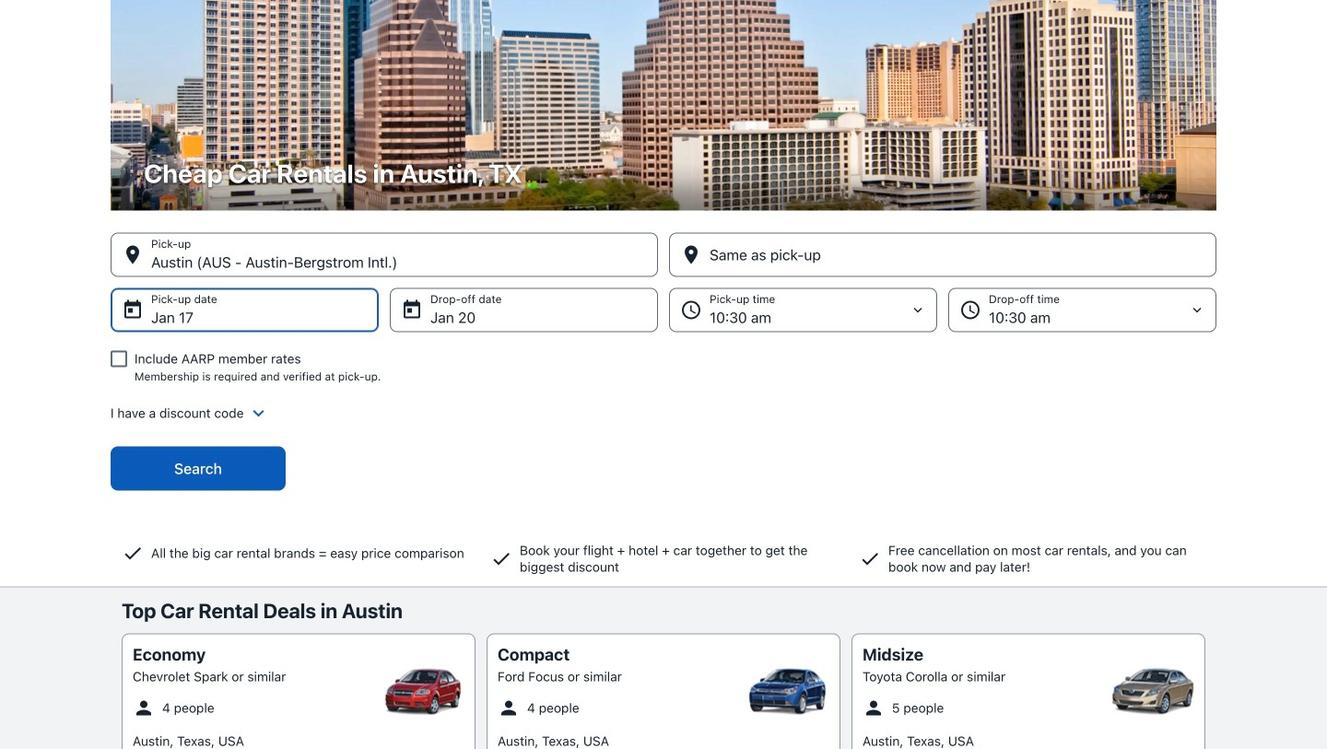 Task type: vqa. For each thing, say whether or not it's contained in the screenshot.
'VIRGINIA BEACH SHOWING A BEACH, GENERAL COASTAL VIEWS AND A COASTAL TOWN' IMAGE
no



Task type: describe. For each thing, give the bounding box(es) containing it.
chevrolet spark image
[[382, 669, 465, 715]]

small image
[[863, 697, 885, 720]]

ford focus image
[[747, 669, 830, 715]]

toyota corolla image
[[1112, 669, 1195, 715]]



Task type: locate. For each thing, give the bounding box(es) containing it.
1 small image from the left
[[133, 697, 155, 720]]

0 horizontal spatial small image
[[133, 697, 155, 720]]

1 horizontal spatial small image
[[498, 697, 520, 720]]

small image for chevrolet spark image
[[133, 697, 155, 720]]

breadcrumbs region
[[0, 0, 1328, 588]]

small image for ford focus "image"
[[498, 697, 520, 720]]

2 small image from the left
[[498, 697, 520, 720]]

small image
[[133, 697, 155, 720], [498, 697, 520, 720]]



